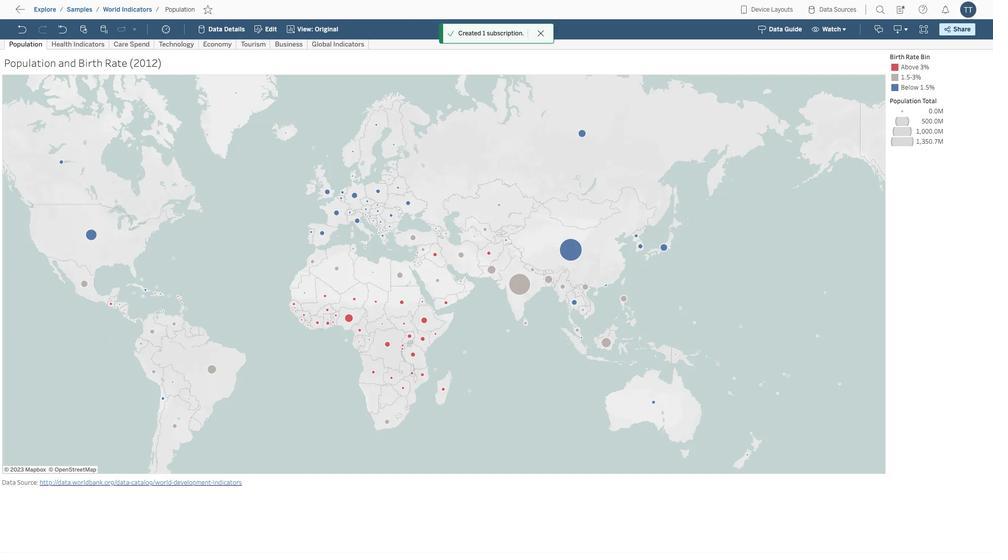 Task type: locate. For each thing, give the bounding box(es) containing it.
3 / from the left
[[156, 6, 159, 13]]

/ left "world"
[[96, 6, 99, 13]]

/ right the indicators
[[156, 6, 159, 13]]

/ right to
[[60, 6, 63, 13]]

0 horizontal spatial /
[[60, 6, 63, 13]]

world
[[103, 6, 120, 13]]

to
[[45, 8, 54, 17]]

world indicators link
[[102, 6, 153, 14]]

skip to content
[[26, 8, 87, 17]]

2 horizontal spatial /
[[156, 6, 159, 13]]

explore / samples / world indicators /
[[34, 6, 159, 13]]

/
[[60, 6, 63, 13], [96, 6, 99, 13], [156, 6, 159, 13]]

indicators
[[122, 6, 152, 13]]

explore link
[[33, 6, 57, 14]]

1 horizontal spatial /
[[96, 6, 99, 13]]



Task type: describe. For each thing, give the bounding box(es) containing it.
content
[[56, 8, 87, 17]]

samples
[[67, 6, 92, 13]]

samples link
[[66, 6, 93, 14]]

2 / from the left
[[96, 6, 99, 13]]

population
[[165, 6, 195, 13]]

explore
[[34, 6, 56, 13]]

skip
[[26, 8, 43, 17]]

skip to content link
[[24, 5, 103, 19]]

population element
[[162, 6, 198, 13]]

1 / from the left
[[60, 6, 63, 13]]



Task type: vqa. For each thing, say whether or not it's contained in the screenshot.
Explore
yes



